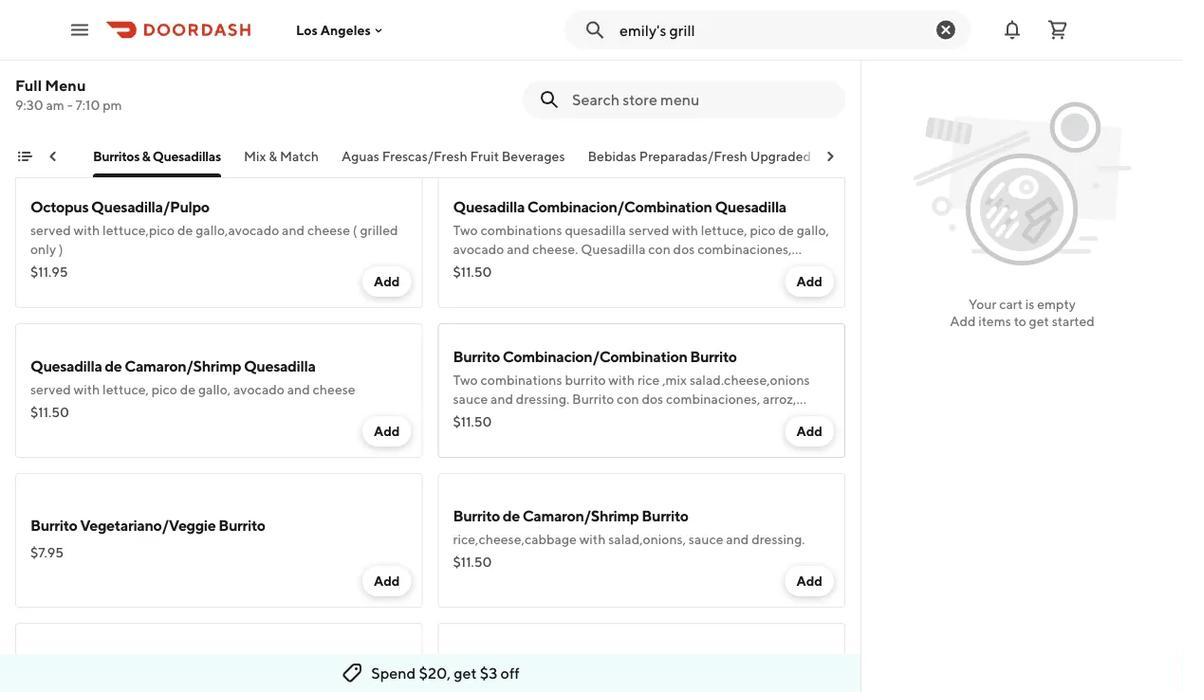 Task type: describe. For each thing, give the bounding box(es) containing it.
burrito up the salad,onions, at the right bottom of the page
[[642, 507, 689, 525]]

octopus
[[30, 198, 89, 216]]

y inside the quesadilla combinacion/combination quesadilla two combinations quesadilla served with lettuce, pico de gallo, avocado and cheese. quesadilla con dos combinaciones, lechuga, pico de gallo, aguacate y queso.
[[647, 260, 654, 276]]

salad,onions,
[[608, 532, 686, 547]]

burritos & quesadillas down pm
[[15, 132, 216, 157]]

los angeles button
[[296, 22, 386, 38]]

clear search input image
[[935, 19, 957, 41]]

queso,
[[512, 410, 552, 426]]

two for quesadilla combinacion/combination quesadilla
[[453, 223, 478, 238]]

burrito down burrito
[[572, 391, 614, 407]]

rice,cheese,cabbage
[[453, 532, 577, 547]]

avocado inside the quesadilla combinacion/combination quesadilla two combinations quesadilla served with lettuce, pico de gallo, avocado and cheese. quesadilla con dos combinaciones, lechuga, pico de gallo, aguacate y queso.
[[453, 241, 504, 257]]

off
[[501, 665, 520, 683]]

rice
[[638, 372, 660, 388]]

dos inside burrito combinacion/combination burrito two combinations burrito with rice ,mix salad.cheese,onions sauce and dressing. burrito con dos combinaciones, arroz, ensalada, queso, cebolla, salsa y aderezo.
[[642, 391, 663, 407]]

add inside burrito de camaron/shrimp burrito rice,cheese,cabbage with salad,onions, sauce and dressing. $11.50 add
[[796, 574, 823, 589]]

0 horizontal spatial burritos
[[15, 132, 89, 157]]

and inside 'quesadilla de camaron/shrimp quesadilla served with lettuce, pico de gallo, avocado and cheese $11.50 add'
[[287, 382, 310, 398]]

and inside octopus quesadilla/pulpo served with lettuce,pico de gallo,avocado and cheese ( grilled only ) $11.95 add
[[282, 223, 305, 238]]

scroll menu navigation right image
[[823, 149, 838, 164]]

menu
[[45, 76, 86, 94]]

quesadilla de camaron/shrimp quesadilla served with lettuce, pico de gallo, avocado and cheese $11.50 add
[[30, 357, 400, 439]]

salsa
[[605, 410, 634, 426]]

de inside octopus quesadilla/pulpo served with lettuce,pico de gallo,avocado and cheese ( grilled only ) $11.95 add
[[177, 223, 193, 238]]

aguas
[[342, 148, 380, 164]]

queso.
[[657, 260, 696, 276]]

only
[[30, 241, 56, 257]]

add inside octopus quesadilla/pulpo served with lettuce,pico de gallo,avocado and cheese ( grilled only ) $11.95 add
[[374, 274, 400, 289]]

arroz,
[[763, 391, 796, 407]]

aguas frescas/fresh fruit beverages button
[[342, 147, 566, 177]]

)
[[59, 241, 63, 257]]

& inside button
[[269, 148, 278, 164]]

cheese inside octopus quesadilla/pulpo served with lettuce,pico de gallo,avocado and cheese ( grilled only ) $11.95 add
[[307, 223, 350, 238]]

quesadilla solo queso/cheese quesadilla
[[453, 657, 736, 675]]

beverages for aguas frescas/fresh fruit beverages
[[502, 148, 566, 164]]

y inside burrito combinacion/combination burrito two combinations burrito with rice ,mix salad.cheese,onions sauce and dressing. burrito con dos combinaciones, arroz, ensalada, queso, cebolla, salsa y aderezo.
[[636, 410, 643, 426]]

burrito up $7.95
[[30, 517, 77, 535]]

notification bell image
[[1001, 19, 1024, 41]]

served inside 'quesadilla de camaron/shrimp quesadilla served with lettuce, pico de gallo, avocado and cheese $11.50 add'
[[30, 382, 71, 398]]

and inside burrito combinacion/combination burrito two combinations burrito with rice ,mix salad.cheese,onions sauce and dressing. burrito con dos combinaciones, arroz, ensalada, queso, cebolla, salsa y aderezo.
[[491, 391, 513, 407]]

add button for quesadilla combinacion/combination quesadilla
[[785, 267, 834, 297]]

cart
[[999, 297, 1023, 312]]

burrito right the vegetariano/veggie
[[219, 517, 265, 535]]

quesadilla/pulpo
[[91, 198, 210, 216]]

los
[[296, 22, 318, 38]]

(
[[353, 223, 357, 238]]

grilled
[[360, 223, 398, 238]]

bebidas
[[588, 148, 637, 164]]

0 items, open order cart image
[[1047, 19, 1069, 41]]

burrito
[[565, 372, 606, 388]]

los angeles
[[296, 22, 371, 38]]

bebidas preparadas/fresh upgraded beverages button
[[588, 147, 878, 177]]

quesadilla combinacion/combination quesadilla two combinations quesadilla served with lettuce, pico de gallo, avocado and cheese. quesadilla con dos combinaciones, lechuga, pico de gallo, aguacate y queso.
[[453, 198, 829, 276]]

get inside your cart is empty add items to get started
[[1029, 314, 1049, 329]]

queso/cheese
[[560, 657, 662, 675]]

dos inside the quesadilla combinacion/combination quesadilla two combinations quesadilla served with lettuce, pico de gallo, avocado and cheese. quesadilla con dos combinaciones, lechuga, pico de gallo, aguacate y queso.
[[673, 241, 695, 257]]

Store search: begin typing to search for stores available on DoorDash text field
[[620, 19, 916, 40]]

salad.cheese,onions
[[690, 372, 810, 388]]

preparadas/fresh
[[640, 148, 748, 164]]

aderezo.
[[646, 410, 698, 426]]

dressing. inside burrito combinacion/combination burrito two combinations burrito with rice ,mix salad.cheese,onions sauce and dressing. burrito con dos combinaciones, arroz, ensalada, queso, cebolla, salsa y aderezo.
[[516, 391, 570, 407]]

with inside the quesadilla combinacion/combination quesadilla two combinations quesadilla served with lettuce, pico de gallo, avocado and cheese. quesadilla con dos combinaciones, lechuga, pico de gallo, aguacate y queso.
[[672, 223, 698, 238]]

combinacion/combination for quesadilla
[[527, 198, 712, 216]]

served inside octopus quesadilla/pulpo served with lettuce,pico de gallo,avocado and cheese ( grilled only ) $11.95 add
[[30, 223, 71, 238]]

aguacate
[[589, 260, 644, 276]]

and inside burrito de camaron/shrimp burrito rice,cheese,cabbage with salad,onions, sauce and dressing. $11.50 add
[[726, 532, 749, 547]]

lettuce,pico
[[103, 223, 175, 238]]

$11.95
[[30, 264, 68, 280]]

-
[[67, 97, 73, 113]]

sauce inside burrito de camaron/shrimp burrito rice,cheese,cabbage with salad,onions, sauce and dressing. $11.50 add
[[689, 532, 724, 547]]

combinaciones, inside the quesadilla combinacion/combination quesadilla two combinations quesadilla served with lettuce, pico de gallo, avocado and cheese. quesadilla con dos combinaciones, lechuga, pico de gallo, aguacate y queso.
[[698, 241, 792, 257]]

1 vertical spatial pico
[[507, 260, 533, 276]]

open menu image
[[68, 19, 91, 41]]

burrito vegetariano/veggie burrito
[[30, 517, 265, 535]]

am
[[46, 97, 64, 113]]

add button for burrito de camaron/shrimp burrito
[[785, 566, 834, 597]]

pico inside 'quesadilla de camaron/shrimp quesadilla served with lettuce, pico de gallo, avocado and cheese $11.50 add'
[[152, 382, 177, 398]]

upgraded
[[751, 148, 812, 164]]

full
[[15, 76, 42, 94]]

mix & match button
[[244, 147, 319, 177]]

to
[[1014, 314, 1026, 329]]

gallo, inside 'quesadilla de camaron/shrimp quesadilla served with lettuce, pico de gallo, avocado and cheese $11.50 add'
[[198, 382, 231, 398]]

your
[[969, 297, 997, 312]]

burrito up the salad.cheese,onions
[[690, 348, 737, 366]]

burrito up rice,cheese,cabbage
[[453, 507, 500, 525]]



Task type: vqa. For each thing, say whether or not it's contained in the screenshot.
8oz Sauces
no



Task type: locate. For each thing, give the bounding box(es) containing it.
add inside 'quesadilla de camaron/shrimp quesadilla served with lettuce, pico de gallo, avocado and cheese $11.50 add'
[[374, 424, 400, 439]]

is
[[1026, 297, 1035, 312]]

items
[[979, 314, 1011, 329]]

0 vertical spatial sauce
[[453, 391, 488, 407]]

combinacion/combination inside the quesadilla combinacion/combination quesadilla two combinations quesadilla served with lettuce, pico de gallo, avocado and cheese. quesadilla con dos combinaciones, lechuga, pico de gallo, aguacate y queso.
[[527, 198, 712, 216]]

solo
[[527, 657, 557, 675]]

de inside burrito de camaron/shrimp burrito rice,cheese,cabbage with salad,onions, sauce and dressing. $11.50 add
[[503, 507, 520, 525]]

burritos
[[15, 132, 89, 157], [93, 148, 140, 164]]

dressing. inside burrito de camaron/shrimp burrito rice,cheese,cabbage with salad,onions, sauce and dressing. $11.50 add
[[752, 532, 805, 547]]

burritos down am
[[15, 132, 89, 157]]

0 vertical spatial dos
[[673, 241, 695, 257]]

2 combinations from the top
[[481, 372, 562, 388]]

2 horizontal spatial pico
[[750, 223, 776, 238]]

dos down rice
[[642, 391, 663, 407]]

combinaciones,
[[698, 241, 792, 257], [666, 391, 760, 407]]

aguas frescas/fresh fruit beverages
[[342, 148, 566, 164]]

1 vertical spatial lettuce,
[[103, 382, 149, 398]]

1 vertical spatial y
[[636, 410, 643, 426]]

combinaciones, inside burrito combinacion/combination burrito two combinations burrito with rice ,mix salad.cheese,onions sauce and dressing. burrito con dos combinaciones, arroz, ensalada, queso, cebolla, salsa y aderezo.
[[666, 391, 760, 407]]

lettuce,
[[701, 223, 747, 238], [103, 382, 149, 398]]

avocado inside 'quesadilla de camaron/shrimp quesadilla served with lettuce, pico de gallo, avocado and cheese $11.50 add'
[[233, 382, 285, 398]]

0 vertical spatial y
[[647, 260, 654, 276]]

2 vertical spatial gallo,
[[198, 382, 231, 398]]

1 horizontal spatial get
[[1029, 314, 1049, 329]]

combinacion/combination inside burrito combinacion/combination burrito two combinations burrito with rice ,mix salad.cheese,onions sauce and dressing. burrito con dos combinaciones, arroz, ensalada, queso, cebolla, salsa y aderezo.
[[503, 348, 687, 366]]

1 horizontal spatial dressing.
[[752, 532, 805, 547]]

0 horizontal spatial dos
[[642, 391, 663, 407]]

started
[[1052, 314, 1095, 329]]

$20,
[[419, 665, 451, 683]]

sauce up ensalada,
[[453, 391, 488, 407]]

octopus quesadilla/pulpo served with lettuce,pico de gallo,avocado and cheese ( grilled only ) $11.95 add
[[30, 198, 400, 289]]

1 beverages from the left
[[502, 148, 566, 164]]

0 horizontal spatial y
[[636, 410, 643, 426]]

and inside the quesadilla combinacion/combination quesadilla two combinations quesadilla served with lettuce, pico de gallo, avocado and cheese. quesadilla con dos combinaciones, lechuga, pico de gallo, aguacate y queso.
[[507, 241, 530, 257]]

show menu categories image
[[17, 149, 32, 164]]

0 vertical spatial avocado
[[453, 241, 504, 257]]

burritos down pm
[[93, 148, 140, 164]]

cebolla,
[[555, 410, 602, 426]]

bebidas preparadas/fresh upgraded beverages
[[588, 148, 878, 164]]

& right 'mix'
[[269, 148, 278, 164]]

1 vertical spatial dressing.
[[752, 532, 805, 547]]

combinacion/combination up quesadilla in the top of the page
[[527, 198, 712, 216]]

with inside burrito de camaron/shrimp burrito rice,cheese,cabbage with salad,onions, sauce and dressing. $11.50 add
[[579, 532, 606, 547]]

camaron/shrimp
[[125, 357, 241, 375], [522, 507, 639, 525]]

burritos & quesadillas
[[15, 132, 216, 157], [93, 148, 221, 164]]

2 horizontal spatial gallo,
[[797, 223, 829, 238]]

burritos & quesadillas up quesadilla/pulpo
[[93, 148, 221, 164]]

combinacion/combination for burrito
[[503, 348, 687, 366]]

add button for quesadilla de camaron/shrimp quesadilla
[[362, 417, 411, 447]]

&
[[92, 132, 105, 157], [142, 148, 151, 164], [269, 148, 278, 164]]

combinations up cheese.
[[481, 223, 562, 238]]

combinaciones, down bebidas preparadas/fresh upgraded beverages button
[[698, 241, 792, 257]]

quesadilla
[[453, 198, 525, 216], [715, 198, 787, 216], [581, 241, 646, 257], [30, 357, 102, 375], [244, 357, 316, 375], [453, 657, 525, 675], [665, 657, 736, 675]]

0 vertical spatial two
[[453, 223, 478, 238]]

0 vertical spatial gallo,
[[797, 223, 829, 238]]

cheese inside 'quesadilla de camaron/shrimp quesadilla served with lettuce, pico de gallo, avocado and cheese $11.50 add'
[[313, 382, 355, 398]]

1 two from the top
[[453, 223, 478, 238]]

spend $20, get $3 off
[[371, 665, 520, 683]]

0 vertical spatial combinations
[[481, 223, 562, 238]]

& down 7:10
[[92, 132, 105, 157]]

con up the salsa
[[617, 391, 639, 407]]

1 horizontal spatial pico
[[507, 260, 533, 276]]

1 vertical spatial combinaciones,
[[666, 391, 760, 407]]

1 horizontal spatial sauce
[[689, 532, 724, 547]]

1 vertical spatial avocado
[[233, 382, 285, 398]]

two inside burrito combinacion/combination burrito two combinations burrito with rice ,mix salad.cheese,onions sauce and dressing. burrito con dos combinaciones, arroz, ensalada, queso, cebolla, salsa y aderezo.
[[453, 372, 478, 388]]

0 vertical spatial cheese
[[307, 223, 350, 238]]

two inside the quesadilla combinacion/combination quesadilla two combinations quesadilla served with lettuce, pico de gallo, avocado and cheese. quesadilla con dos combinaciones, lechuga, pico de gallo, aguacate y queso.
[[453, 223, 478, 238]]

0 vertical spatial con
[[648, 241, 671, 257]]

two up ensalada,
[[453, 372, 478, 388]]

0 vertical spatial lettuce,
[[701, 223, 747, 238]]

served
[[30, 223, 71, 238], [629, 223, 669, 238], [30, 382, 71, 398]]

fruit
[[471, 148, 500, 164]]

& up quesadilla/pulpo
[[142, 148, 151, 164]]

1 horizontal spatial avocado
[[453, 241, 504, 257]]

beverages inside button
[[814, 148, 878, 164]]

combinations inside the quesadilla combinacion/combination quesadilla two combinations quesadilla served with lettuce, pico de gallo, avocado and cheese. quesadilla con dos combinaciones, lechuga, pico de gallo, aguacate y queso.
[[481, 223, 562, 238]]

empty
[[1037, 297, 1076, 312]]

0 horizontal spatial con
[[617, 391, 639, 407]]

2 beverages from the left
[[814, 148, 878, 164]]

burrito
[[453, 348, 500, 366], [690, 348, 737, 366], [572, 391, 614, 407], [453, 507, 500, 525], [642, 507, 689, 525], [30, 517, 77, 535], [219, 517, 265, 535], [30, 657, 77, 675], [195, 657, 242, 675]]

mix & match
[[244, 148, 319, 164]]

0 vertical spatial combinacion/combination
[[527, 198, 712, 216]]

pico
[[750, 223, 776, 238], [507, 260, 533, 276], [152, 382, 177, 398]]

con inside burrito combinacion/combination burrito two combinations burrito with rice ,mix salad.cheese,onions sauce and dressing. burrito con dos combinaciones, arroz, ensalada, queso, cebolla, salsa y aderezo.
[[617, 391, 639, 407]]

1 vertical spatial two
[[453, 372, 478, 388]]

sopa de marisco/seafood soup image
[[711, 0, 845, 77]]

combinaciones, down the salad.cheese,onions
[[666, 391, 760, 407]]

dos
[[673, 241, 695, 257], [642, 391, 663, 407]]

$11.50 inside 'quesadilla de camaron/shrimp quesadilla served with lettuce, pico de gallo, avocado and cheese $11.50 add'
[[30, 405, 69, 420]]

0 horizontal spatial avocado
[[233, 382, 285, 398]]

0 horizontal spatial sauce
[[453, 391, 488, 407]]

lettuce, inside 'quesadilla de camaron/shrimp quesadilla served with lettuce, pico de gallo, avocado and cheese $11.50 add'
[[103, 382, 149, 398]]

get right 'to'
[[1029, 314, 1049, 329]]

with inside burrito combinacion/combination burrito two combinations burrito with rice ,mix salad.cheese,onions sauce and dressing. burrito con dos combinaciones, arroz, ensalada, queso, cebolla, salsa y aderezo.
[[609, 372, 635, 388]]

add inside your cart is empty add items to get started
[[950, 314, 976, 329]]

1 horizontal spatial y
[[647, 260, 654, 276]]

y right the salsa
[[636, 410, 643, 426]]

dressing.
[[516, 391, 570, 407], [752, 532, 805, 547]]

pescado/fish
[[100, 657, 192, 675]]

spend
[[371, 665, 416, 683]]

$3
[[480, 665, 498, 683]]

con
[[648, 241, 671, 257], [617, 391, 639, 407]]

your cart is empty add items to get started
[[950, 297, 1095, 329]]

camaron/shrimp inside burrito de camaron/shrimp burrito rice,cheese,cabbage with salad,onions, sauce and dressing. $11.50 add
[[522, 507, 639, 525]]

de
[[177, 223, 193, 238], [779, 223, 794, 238], [536, 260, 551, 276], [105, 357, 122, 375], [180, 382, 196, 398], [503, 507, 520, 525], [80, 657, 97, 675]]

1 vertical spatial combinations
[[481, 372, 562, 388]]

1 horizontal spatial con
[[648, 241, 671, 257]]

0 vertical spatial pico
[[750, 223, 776, 238]]

with inside 'quesadilla de camaron/shrimp quesadilla served with lettuce, pico de gallo, avocado and cheese $11.50 add'
[[74, 382, 100, 398]]

combinations for quesadilla
[[481, 223, 562, 238]]

1 horizontal spatial beverages
[[814, 148, 878, 164]]

1 horizontal spatial &
[[142, 148, 151, 164]]

get
[[1029, 314, 1049, 329], [454, 665, 477, 683]]

1 horizontal spatial dos
[[673, 241, 695, 257]]

0 vertical spatial camaron/shrimp
[[125, 357, 241, 375]]

add
[[374, 42, 400, 58], [796, 42, 823, 58], [374, 274, 400, 289], [796, 274, 823, 289], [950, 314, 976, 329], [374, 424, 400, 439], [796, 424, 823, 439], [374, 574, 400, 589], [796, 574, 823, 589]]

1 combinations from the top
[[481, 223, 562, 238]]

two
[[453, 223, 478, 238], [453, 372, 478, 388]]

beverages inside button
[[502, 148, 566, 164]]

beverages for bebidas preparadas/fresh upgraded beverages
[[814, 148, 878, 164]]

match
[[280, 148, 319, 164]]

1 vertical spatial cheese
[[313, 382, 355, 398]]

0 vertical spatial dressing.
[[516, 391, 570, 407]]

7:10
[[75, 97, 100, 113]]

0 horizontal spatial beverages
[[502, 148, 566, 164]]

with inside octopus quesadilla/pulpo served with lettuce,pico de gallo,avocado and cheese ( grilled only ) $11.95 add
[[74, 223, 100, 238]]

0 vertical spatial combinaciones,
[[698, 241, 792, 257]]

two up lechuga,
[[453, 223, 478, 238]]

2 vertical spatial pico
[[152, 382, 177, 398]]

$11.50 inside burrito de camaron/shrimp burrito rice,cheese,cabbage with salad,onions, sauce and dressing. $11.50 add
[[453, 555, 492, 570]]

0 horizontal spatial dressing.
[[516, 391, 570, 407]]

0 horizontal spatial &
[[92, 132, 105, 157]]

combinations
[[481, 223, 562, 238], [481, 372, 562, 388]]

add button for burrito combinacion/combination burrito
[[785, 417, 834, 447]]

burrito de pescado/fish burrito
[[30, 657, 242, 675]]

sauce
[[453, 391, 488, 407], [689, 532, 724, 547]]

sauce inside burrito combinacion/combination burrito two combinations burrito with rice ,mix salad.cheese,onions sauce and dressing. burrito con dos combinaciones, arroz, ensalada, queso, cebolla, salsa y aderezo.
[[453, 391, 488, 407]]

quesadillas
[[109, 132, 216, 157], [153, 148, 221, 164]]

con inside the quesadilla combinacion/combination quesadilla two combinations quesadilla served with lettuce, pico de gallo, avocado and cheese. quesadilla con dos combinaciones, lechuga, pico de gallo, aguacate y queso.
[[648, 241, 671, 257]]

y left queso. in the right top of the page
[[647, 260, 654, 276]]

quesadillas down pm
[[109, 132, 216, 157]]

beverages right 'upgraded'
[[814, 148, 878, 164]]

combinacion/combination
[[527, 198, 712, 216], [503, 348, 687, 366]]

dos up queso. in the right top of the page
[[673, 241, 695, 257]]

0 vertical spatial get
[[1029, 314, 1049, 329]]

frescas/fresh
[[383, 148, 468, 164]]

combinations for burrito
[[481, 372, 562, 388]]

two for burrito combinacion/combination burrito
[[453, 372, 478, 388]]

$7.95
[[30, 545, 64, 561]]

add button
[[362, 35, 411, 65], [785, 35, 834, 65], [362, 267, 411, 297], [785, 267, 834, 297], [362, 417, 411, 447], [785, 417, 834, 447], [362, 566, 411, 597], [785, 566, 834, 597]]

cheese.
[[532, 241, 578, 257]]

$11.50
[[453, 264, 492, 280], [30, 405, 69, 420], [453, 414, 492, 430], [453, 555, 492, 570]]

1 horizontal spatial camaron/shrimp
[[522, 507, 639, 525]]

1 horizontal spatial burritos
[[93, 148, 140, 164]]

scroll menu navigation left image
[[46, 149, 61, 164]]

1 vertical spatial combinacion/combination
[[503, 348, 687, 366]]

quesadillas up quesadilla/pulpo
[[153, 148, 221, 164]]

2 horizontal spatial &
[[269, 148, 278, 164]]

lechuga,
[[453, 260, 504, 276]]

ensalada,
[[453, 410, 510, 426]]

combinacion/combination up burrito
[[503, 348, 687, 366]]

y
[[647, 260, 654, 276], [636, 410, 643, 426]]

1 vertical spatial gallo,
[[554, 260, 586, 276]]

combinations up the queso,
[[481, 372, 562, 388]]

Item Search search field
[[572, 89, 830, 110]]

burrito up ensalada,
[[453, 348, 500, 366]]

1 vertical spatial con
[[617, 391, 639, 407]]

1 vertical spatial camaron/shrimp
[[522, 507, 639, 525]]

burrito right the pescado/fish
[[195, 657, 242, 675]]

2 two from the top
[[453, 372, 478, 388]]

burrito left the pescado/fish
[[30, 657, 77, 675]]

gallo,avocado
[[196, 223, 279, 238]]

burrito combinacion/combination burrito two combinations burrito with rice ,mix salad.cheese,onions sauce and dressing. burrito con dos combinaciones, arroz, ensalada, queso, cebolla, salsa y aderezo.
[[453, 348, 810, 426]]

9:30
[[15, 97, 43, 113]]

0 horizontal spatial pico
[[152, 382, 177, 398]]

and
[[282, 223, 305, 238], [507, 241, 530, 257], [287, 382, 310, 398], [491, 391, 513, 407], [726, 532, 749, 547]]

combinations inside burrito combinacion/combination burrito two combinations burrito with rice ,mix salad.cheese,onions sauce and dressing. burrito con dos combinaciones, arroz, ensalada, queso, cebolla, salsa y aderezo.
[[481, 372, 562, 388]]

cheese
[[307, 223, 350, 238], [313, 382, 355, 398]]

served inside the quesadilla combinacion/combination quesadilla two combinations quesadilla served with lettuce, pico de gallo, avocado and cheese. quesadilla con dos combinaciones, lechuga, pico de gallo, aguacate y queso.
[[629, 223, 669, 238]]

1 horizontal spatial gallo,
[[554, 260, 586, 276]]

1 vertical spatial get
[[454, 665, 477, 683]]

get left $3
[[454, 665, 477, 683]]

vegetariano/veggie
[[80, 517, 216, 535]]

0 horizontal spatial camaron/shrimp
[[125, 357, 241, 375]]

,mix
[[663, 372, 687, 388]]

quesadilla
[[565, 223, 626, 238]]

beverages right fruit
[[502, 148, 566, 164]]

lettuce, inside the quesadilla combinacion/combination quesadilla two combinations quesadilla served with lettuce, pico de gallo, avocado and cheese. quesadilla con dos combinaciones, lechuga, pico de gallo, aguacate y queso.
[[701, 223, 747, 238]]

sauce right the salad,onions, at the right bottom of the page
[[689, 532, 724, 547]]

burrito de camaron/shrimp burrito rice,cheese,cabbage with salad,onions, sauce and dressing. $11.50 add
[[453, 507, 823, 589]]

full menu 9:30 am - 7:10 pm
[[15, 76, 122, 113]]

add button for burrito vegetariano/veggie burrito
[[362, 566, 411, 597]]

1 vertical spatial sauce
[[689, 532, 724, 547]]

1 vertical spatial dos
[[642, 391, 663, 407]]

add button for octopus quesadilla/pulpo
[[362, 267, 411, 297]]

0 horizontal spatial lettuce,
[[103, 382, 149, 398]]

0 horizontal spatial get
[[454, 665, 477, 683]]

0 horizontal spatial gallo,
[[198, 382, 231, 398]]

camaron/shrimp inside 'quesadilla de camaron/shrimp quesadilla served with lettuce, pico de gallo, avocado and cheese $11.50 add'
[[125, 357, 241, 375]]

avocado
[[453, 241, 504, 257], [233, 382, 285, 398]]

1 horizontal spatial lettuce,
[[701, 223, 747, 238]]

camaron/shrimp for burrito
[[522, 507, 639, 525]]

beverages
[[502, 148, 566, 164], [814, 148, 878, 164]]

con up queso. in the right top of the page
[[648, 241, 671, 257]]

mix
[[244, 148, 267, 164]]

angeles
[[320, 22, 371, 38]]

pm
[[103, 97, 122, 113]]

camaron/shrimp for quesadilla
[[125, 357, 241, 375]]



